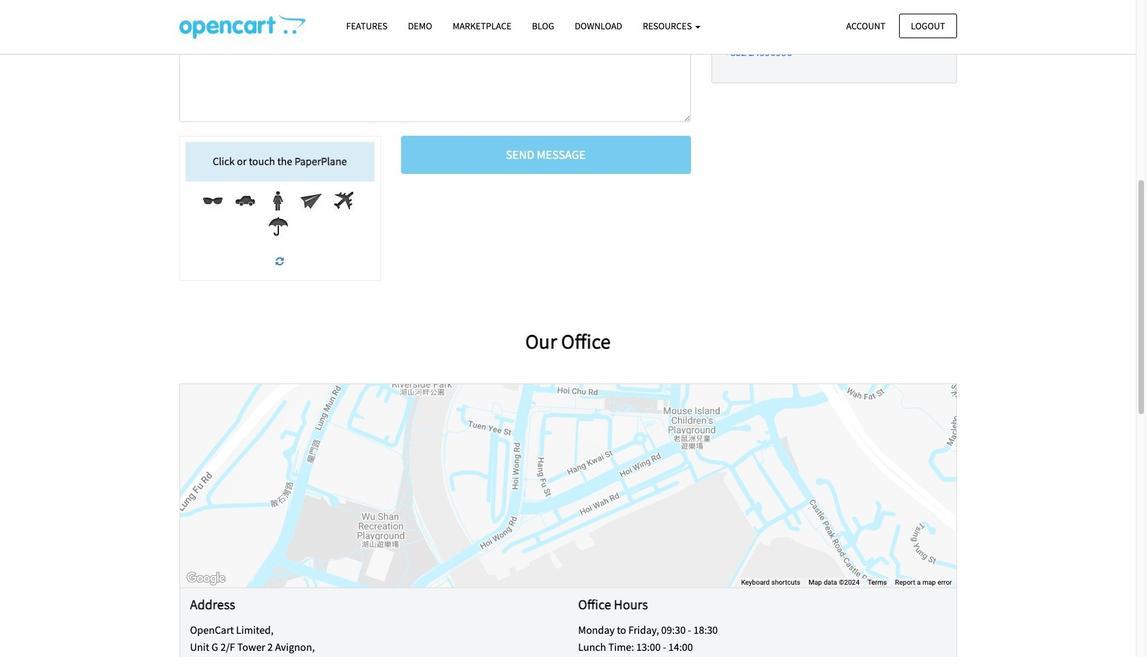Task type: describe. For each thing, give the bounding box(es) containing it.
refresh image
[[276, 257, 284, 266]]

google image
[[183, 570, 228, 587]]



Task type: locate. For each thing, give the bounding box(es) containing it.
map region
[[180, 384, 957, 587]]

opencart - contact image
[[179, 14, 305, 39]]

None text field
[[179, 0, 691, 122]]



Task type: vqa. For each thing, say whether or not it's contained in the screenshot.
the opencart - contact "image"
yes



